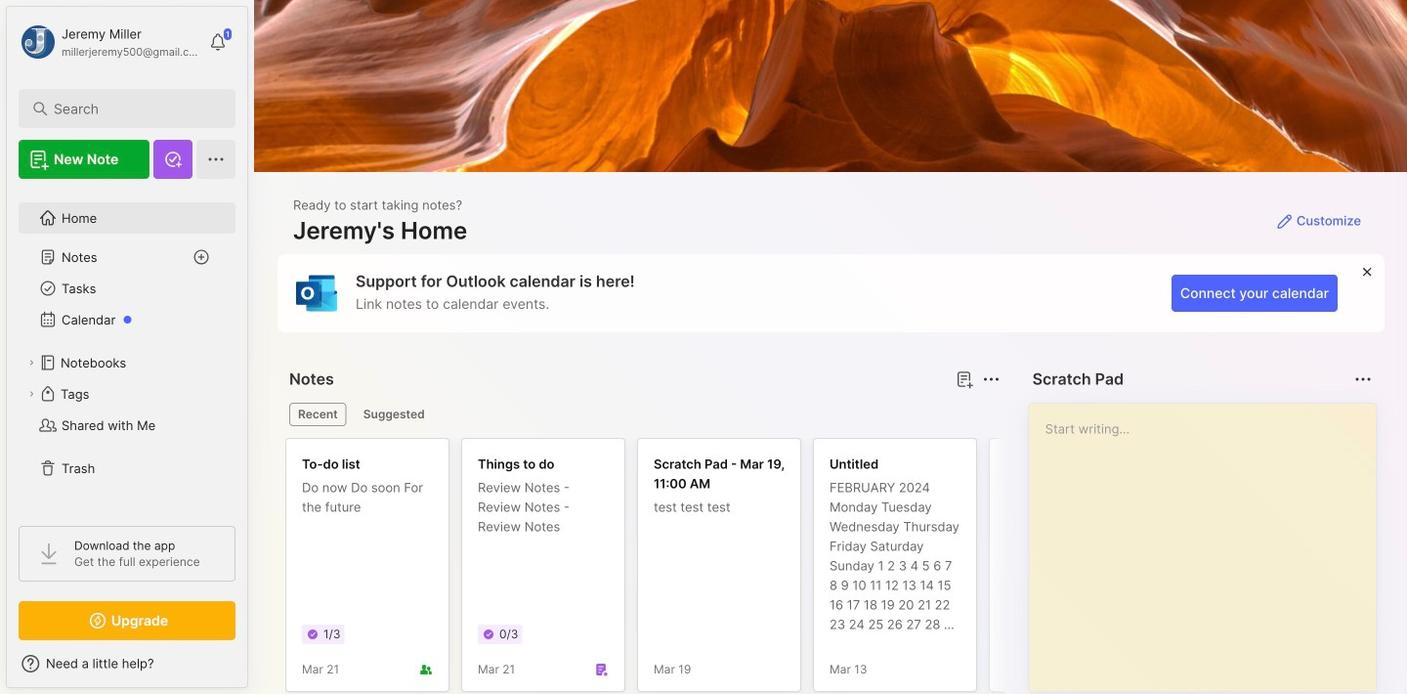 Task type: locate. For each thing, give the bounding box(es) containing it.
tab list
[[289, 403, 998, 426]]

None search field
[[54, 97, 210, 120]]

expand tags image
[[25, 388, 37, 400]]

none search field inside the main element
[[54, 97, 210, 120]]

WHAT'S NEW field
[[7, 648, 247, 679]]

0 horizontal spatial tab
[[289, 403, 347, 426]]

expand notebooks image
[[25, 357, 37, 369]]

1 horizontal spatial tab
[[355, 403, 434, 426]]

Search text field
[[54, 100, 210, 118]]

1 tab from the left
[[289, 403, 347, 426]]

tree
[[7, 191, 247, 508]]

tab
[[289, 403, 347, 426], [355, 403, 434, 426]]

row group
[[285, 438, 1408, 694]]



Task type: describe. For each thing, give the bounding box(es) containing it.
Account field
[[19, 22, 199, 62]]

click to collapse image
[[247, 658, 262, 681]]

Start writing… text field
[[1046, 404, 1375, 676]]

2 tab from the left
[[355, 403, 434, 426]]

main element
[[0, 0, 254, 694]]

tree inside the main element
[[7, 191, 247, 508]]



Task type: vqa. For each thing, say whether or not it's contained in the screenshot.
WHAT'S NEW field
yes



